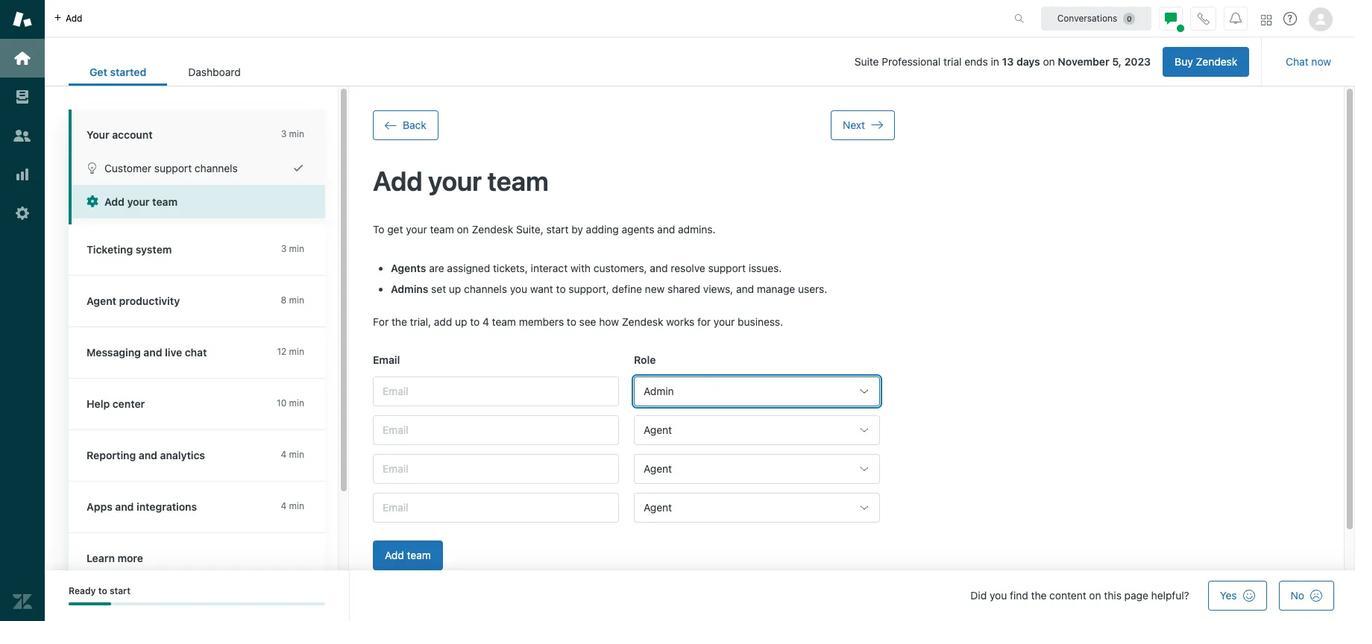 Task type: describe. For each thing, give the bounding box(es) containing it.
0 horizontal spatial zendesk
[[472, 223, 513, 236]]

13
[[1002, 55, 1014, 68]]

get
[[90, 66, 107, 78]]

0 vertical spatial up
[[449, 283, 461, 295]]

help center
[[87, 398, 145, 410]]

to
[[373, 223, 385, 236]]

customer
[[104, 162, 151, 175]]

ends
[[965, 55, 988, 68]]

to get your team on zendesk suite, start by adding agents and admins.
[[373, 223, 716, 236]]

works
[[666, 315, 695, 328]]

10
[[277, 398, 287, 409]]

content
[[1050, 589, 1087, 602]]

customers image
[[13, 126, 32, 145]]

want
[[530, 283, 553, 295]]

and left analytics on the bottom of page
[[139, 449, 157, 462]]

email
[[373, 354, 400, 367]]

next
[[843, 119, 865, 131]]

1 horizontal spatial add
[[434, 315, 452, 328]]

to left see
[[567, 315, 577, 328]]

views,
[[703, 283, 734, 295]]

your
[[87, 128, 109, 141]]

chat now
[[1286, 55, 1332, 68]]

12
[[277, 346, 287, 357]]

10 min
[[277, 398, 304, 409]]

no button
[[1279, 581, 1335, 611]]

to right want at the left
[[556, 283, 566, 295]]

and right views, at the right top of page
[[736, 283, 754, 295]]

footer containing did you find the content on this page helpful?
[[45, 571, 1356, 621]]

integrations
[[137, 501, 197, 513]]

3 email field from the top
[[373, 454, 619, 484]]

your inside content-title region
[[428, 165, 482, 197]]

learn
[[87, 552, 115, 565]]

admin image
[[13, 204, 32, 223]]

reporting
[[87, 449, 136, 462]]

region containing to get your team on zendesk suite, start by adding agents and admins.
[[373, 223, 895, 589]]

4 email field from the top
[[373, 493, 619, 523]]

account
[[112, 128, 153, 141]]

ready
[[69, 586, 96, 597]]

add for add team button
[[385, 549, 404, 562]]

and right apps
[[115, 501, 134, 513]]

ticketing
[[87, 243, 133, 256]]

team inside content-title region
[[488, 165, 549, 197]]

notifications image
[[1230, 12, 1242, 24]]

main element
[[0, 0, 45, 621]]

messaging
[[87, 346, 141, 359]]

min for reporting and analytics
[[289, 449, 304, 460]]

trial
[[944, 55, 962, 68]]

support,
[[569, 283, 609, 295]]

professional
[[882, 55, 941, 68]]

how
[[599, 315, 619, 328]]

november
[[1058, 55, 1110, 68]]

reporting image
[[13, 165, 32, 184]]

your inside button
[[127, 195, 150, 208]]

get
[[387, 223, 403, 236]]

this
[[1104, 589, 1122, 602]]

add your team inside content-title region
[[373, 165, 549, 197]]

manage
[[757, 283, 795, 295]]

your right get
[[406, 223, 427, 236]]

admin
[[644, 385, 674, 398]]

customers,
[[594, 262, 647, 274]]

page
[[1125, 589, 1149, 602]]

with
[[571, 262, 591, 274]]

users.
[[798, 283, 828, 295]]

more
[[117, 552, 143, 565]]

3 min for your account
[[281, 128, 304, 140]]

1 vertical spatial on
[[457, 223, 469, 236]]

tickets,
[[493, 262, 528, 274]]

learn more
[[87, 552, 143, 565]]

now
[[1312, 55, 1332, 68]]

3 for account
[[281, 128, 287, 140]]

2 email field from the top
[[373, 416, 619, 445]]

4 min for analytics
[[281, 449, 304, 460]]

back button
[[373, 110, 438, 140]]

2 vertical spatial on
[[1090, 589, 1102, 602]]

tab list containing get started
[[69, 58, 262, 86]]

your right for
[[714, 315, 735, 328]]

started
[[110, 66, 146, 78]]

1 vertical spatial the
[[1031, 589, 1047, 602]]

agents
[[622, 223, 655, 236]]

add button
[[45, 0, 91, 37]]

min for agent productivity
[[289, 295, 304, 306]]

buy
[[1175, 55, 1193, 68]]

4 for apps and integrations
[[281, 501, 287, 512]]

zendesk inside button
[[1196, 55, 1238, 68]]

agent button for 2nd email "field" from the bottom of the page
[[634, 454, 880, 484]]

conversations button
[[1041, 6, 1152, 30]]

zendesk support image
[[13, 10, 32, 29]]

define
[[612, 283, 642, 295]]

business.
[[738, 315, 783, 328]]

for
[[698, 315, 711, 328]]

4 for reporting and analytics
[[281, 449, 287, 460]]

set
[[431, 283, 446, 295]]

on inside section
[[1043, 55, 1055, 68]]

find
[[1010, 589, 1029, 602]]

views image
[[13, 87, 32, 107]]

chat
[[1286, 55, 1309, 68]]

did
[[971, 589, 987, 602]]

trial,
[[410, 315, 431, 328]]

1 horizontal spatial you
[[990, 589, 1007, 602]]

suite professional trial ends in 13 days on november 5, 2023
[[855, 55, 1151, 68]]

messaging and live chat
[[87, 346, 207, 359]]

agents
[[391, 262, 426, 274]]

to up progress bar 'image'
[[98, 586, 107, 597]]



Task type: vqa. For each thing, say whether or not it's contained in the screenshot.


Task type: locate. For each thing, give the bounding box(es) containing it.
2 horizontal spatial zendesk
[[1196, 55, 1238, 68]]

2 vertical spatial agent button
[[634, 493, 880, 523]]

5,
[[1113, 55, 1122, 68]]

0 vertical spatial 4 min
[[281, 449, 304, 460]]

start left by
[[547, 223, 569, 236]]

1 vertical spatial 4 min
[[281, 501, 304, 512]]

1 vertical spatial support
[[708, 262, 746, 274]]

2 vertical spatial 4
[[281, 501, 287, 512]]

add your team button
[[72, 185, 325, 219]]

2 3 from the top
[[281, 243, 287, 254]]

0 horizontal spatial add your team
[[104, 195, 178, 208]]

role
[[634, 354, 656, 367]]

add team
[[385, 549, 431, 562]]

progress bar image
[[69, 603, 111, 606]]

your account heading
[[69, 110, 325, 151]]

add
[[373, 165, 423, 197], [104, 195, 125, 208], [385, 549, 404, 562]]

0 horizontal spatial add
[[66, 12, 82, 24]]

start up progress bar 'image'
[[110, 586, 131, 597]]

4 min
[[281, 449, 304, 460], [281, 501, 304, 512]]

region
[[373, 223, 895, 589]]

3 inside "your account" heading
[[281, 128, 287, 140]]

0 horizontal spatial the
[[392, 315, 407, 328]]

buy zendesk
[[1175, 55, 1238, 68]]

help
[[87, 398, 110, 410]]

conversations
[[1058, 12, 1118, 24]]

1 vertical spatial 3 min
[[281, 243, 304, 254]]

1 vertical spatial up
[[455, 315, 467, 328]]

0 vertical spatial you
[[510, 283, 527, 295]]

0 vertical spatial on
[[1043, 55, 1055, 68]]

channels inside region
[[464, 283, 507, 295]]

2 agent button from the top
[[634, 454, 880, 484]]

3 min for ticketing system
[[281, 243, 304, 254]]

shared
[[668, 283, 701, 295]]

on right days
[[1043, 55, 1055, 68]]

1 email field from the top
[[373, 377, 619, 407]]

0 horizontal spatial channels
[[195, 162, 238, 175]]

2 3 min from the top
[[281, 243, 304, 254]]

apps
[[87, 501, 113, 513]]

footer
[[45, 571, 1356, 621]]

your down customer at the top left
[[127, 195, 150, 208]]

support inside region
[[708, 262, 746, 274]]

and
[[657, 223, 675, 236], [650, 262, 668, 274], [736, 283, 754, 295], [144, 346, 162, 359], [139, 449, 157, 462], [115, 501, 134, 513]]

on left the this
[[1090, 589, 1102, 602]]

1 vertical spatial 3
[[281, 243, 287, 254]]

4
[[483, 315, 489, 328], [281, 449, 287, 460], [281, 501, 287, 512]]

on up assigned
[[457, 223, 469, 236]]

1 horizontal spatial add your team
[[373, 165, 549, 197]]

0 horizontal spatial support
[[154, 162, 192, 175]]

1 horizontal spatial start
[[547, 223, 569, 236]]

min for apps and integrations
[[289, 501, 304, 512]]

next button
[[831, 110, 895, 140]]

learn more button
[[69, 533, 322, 584]]

days
[[1017, 55, 1041, 68]]

0 vertical spatial channels
[[195, 162, 238, 175]]

add team button
[[373, 541, 443, 571]]

add your team down customer at the top left
[[104, 195, 178, 208]]

add right zendesk support icon
[[66, 12, 82, 24]]

0 vertical spatial support
[[154, 162, 192, 175]]

0 horizontal spatial start
[[110, 586, 131, 597]]

progress-bar progress bar
[[69, 603, 325, 606]]

0 vertical spatial zendesk
[[1196, 55, 1238, 68]]

you right did
[[990, 589, 1007, 602]]

helpful?
[[1152, 589, 1190, 602]]

add your team inside button
[[104, 195, 178, 208]]

1 vertical spatial agent button
[[634, 454, 880, 484]]

get started
[[90, 66, 146, 78]]

3 agent button from the top
[[634, 493, 880, 523]]

section
[[274, 47, 1250, 77]]

system
[[136, 243, 172, 256]]

to down assigned
[[470, 315, 480, 328]]

support inside "button"
[[154, 162, 192, 175]]

1 4 min from the top
[[281, 449, 304, 460]]

dashboard
[[188, 66, 241, 78]]

1 horizontal spatial zendesk
[[622, 315, 664, 328]]

2 vertical spatial zendesk
[[622, 315, 664, 328]]

assigned
[[447, 262, 490, 274]]

admins set up channels you want to support, define new shared views, and manage users.
[[391, 283, 828, 295]]

members
[[519, 315, 564, 328]]

reporting and analytics
[[87, 449, 205, 462]]

the inside region
[[392, 315, 407, 328]]

ticketing system
[[87, 243, 172, 256]]

2 min from the top
[[289, 243, 304, 254]]

4 min for integrations
[[281, 501, 304, 512]]

zendesk right buy
[[1196, 55, 1238, 68]]

add inside popup button
[[66, 12, 82, 24]]

agent button for third email "field" from the bottom
[[634, 416, 880, 445]]

add right trial,
[[434, 315, 452, 328]]

zendesk right how in the bottom left of the page
[[622, 315, 664, 328]]

apps and integrations
[[87, 501, 197, 513]]

1 min from the top
[[289, 128, 304, 140]]

0 vertical spatial 3 min
[[281, 128, 304, 140]]

button displays agent's chat status as online. image
[[1165, 12, 1177, 24]]

zendesk left suite,
[[472, 223, 513, 236]]

0 vertical spatial start
[[547, 223, 569, 236]]

4 min from the top
[[289, 346, 304, 357]]

1 horizontal spatial the
[[1031, 589, 1047, 602]]

and right agents
[[657, 223, 675, 236]]

new
[[645, 283, 665, 295]]

0 vertical spatial agent button
[[634, 416, 880, 445]]

see
[[579, 315, 596, 328]]

agents are assigned tickets, interact with customers, and resolve support issues.
[[391, 262, 782, 274]]

you
[[510, 283, 527, 295], [990, 589, 1007, 602]]

buy zendesk button
[[1163, 47, 1250, 77]]

get started image
[[13, 48, 32, 68]]

yes
[[1220, 589, 1237, 602]]

1 horizontal spatial on
[[1043, 55, 1055, 68]]

1 3 from the top
[[281, 128, 287, 140]]

2 4 min from the top
[[281, 501, 304, 512]]

adding
[[586, 223, 619, 236]]

issues.
[[749, 262, 782, 274]]

min for ticketing system
[[289, 243, 304, 254]]

4 inside region
[[483, 315, 489, 328]]

1 horizontal spatial channels
[[464, 283, 507, 295]]

zendesk image
[[13, 592, 32, 612]]

Email field
[[373, 377, 619, 407], [373, 416, 619, 445], [373, 454, 619, 484], [373, 493, 619, 523]]

1 agent button from the top
[[634, 416, 880, 445]]

content-title region
[[373, 164, 895, 199]]

zendesk
[[1196, 55, 1238, 68], [472, 223, 513, 236], [622, 315, 664, 328]]

8
[[281, 295, 287, 306]]

your down "back" button
[[428, 165, 482, 197]]

3 min inside "your account" heading
[[281, 128, 304, 140]]

analytics
[[160, 449, 205, 462]]

your
[[428, 165, 482, 197], [127, 195, 150, 208], [406, 223, 427, 236], [714, 315, 735, 328]]

live
[[165, 346, 182, 359]]

add your team down back
[[373, 165, 549, 197]]

12 min
[[277, 346, 304, 357]]

agent button for fourth email "field" from the top
[[634, 493, 880, 523]]

the right the find
[[1031, 589, 1047, 602]]

3
[[281, 128, 287, 140], [281, 243, 287, 254]]

in
[[991, 55, 1000, 68]]

resolve
[[671, 262, 706, 274]]

up right trial,
[[455, 315, 467, 328]]

to
[[556, 283, 566, 295], [470, 315, 480, 328], [567, 315, 577, 328], [98, 586, 107, 597]]

chat now button
[[1274, 47, 1344, 77]]

0 vertical spatial 3
[[281, 128, 287, 140]]

support up views, at the right top of page
[[708, 262, 746, 274]]

suite,
[[516, 223, 544, 236]]

1 horizontal spatial support
[[708, 262, 746, 274]]

tab list
[[69, 58, 262, 86]]

dashboard tab
[[167, 58, 262, 86]]

0 horizontal spatial on
[[457, 223, 469, 236]]

the right for
[[392, 315, 407, 328]]

support up add your team button
[[154, 162, 192, 175]]

get help image
[[1284, 12, 1297, 25]]

1 3 min from the top
[[281, 128, 304, 140]]

1 vertical spatial add
[[434, 315, 452, 328]]

0 vertical spatial add
[[66, 12, 82, 24]]

for the trial, add up to 4 team members to see how zendesk works for your business.
[[373, 315, 783, 328]]

channels up add your team button
[[195, 162, 238, 175]]

your account
[[87, 128, 153, 141]]

suite
[[855, 55, 879, 68]]

agent productivity
[[87, 295, 180, 307]]

zendesk products image
[[1262, 15, 1272, 25]]

up right the set
[[449, 283, 461, 295]]

7 min from the top
[[289, 501, 304, 512]]

3 for system
[[281, 243, 287, 254]]

0 vertical spatial the
[[392, 315, 407, 328]]

center
[[112, 398, 145, 410]]

add
[[66, 12, 82, 24], [434, 315, 452, 328]]

admin button
[[634, 377, 880, 407]]

1 vertical spatial zendesk
[[472, 223, 513, 236]]

0 horizontal spatial you
[[510, 283, 527, 295]]

8 min
[[281, 295, 304, 306]]

by
[[572, 223, 583, 236]]

1 vertical spatial start
[[110, 586, 131, 597]]

channels down assigned
[[464, 283, 507, 295]]

min for your account
[[289, 128, 304, 140]]

5 min from the top
[[289, 398, 304, 409]]

you down tickets,
[[510, 283, 527, 295]]

1 vertical spatial 4
[[281, 449, 287, 460]]

6 min from the top
[[289, 449, 304, 460]]

are
[[429, 262, 444, 274]]

min inside "your account" heading
[[289, 128, 304, 140]]

1 vertical spatial you
[[990, 589, 1007, 602]]

3 min from the top
[[289, 295, 304, 306]]

and up the new
[[650, 262, 668, 274]]

min for help center
[[289, 398, 304, 409]]

channels inside "button"
[[195, 162, 238, 175]]

agent button
[[634, 416, 880, 445], [634, 454, 880, 484], [634, 493, 880, 523]]

November 5, 2023 text field
[[1058, 55, 1151, 68]]

add for content-title region
[[373, 165, 423, 197]]

support
[[154, 162, 192, 175], [708, 262, 746, 274]]

1 vertical spatial channels
[[464, 283, 507, 295]]

min for messaging and live chat
[[289, 346, 304, 357]]

for
[[373, 315, 389, 328]]

back
[[403, 119, 427, 131]]

0 vertical spatial 4
[[483, 315, 489, 328]]

and left live
[[144, 346, 162, 359]]

customer support channels
[[104, 162, 238, 175]]

section containing suite professional trial ends in
[[274, 47, 1250, 77]]

chat
[[185, 346, 207, 359]]

add inside content-title region
[[373, 165, 423, 197]]

interact
[[531, 262, 568, 274]]

admins.
[[678, 223, 716, 236]]

ready to start
[[69, 586, 131, 597]]

customer support channels button
[[72, 151, 325, 185]]

2 horizontal spatial on
[[1090, 589, 1102, 602]]



